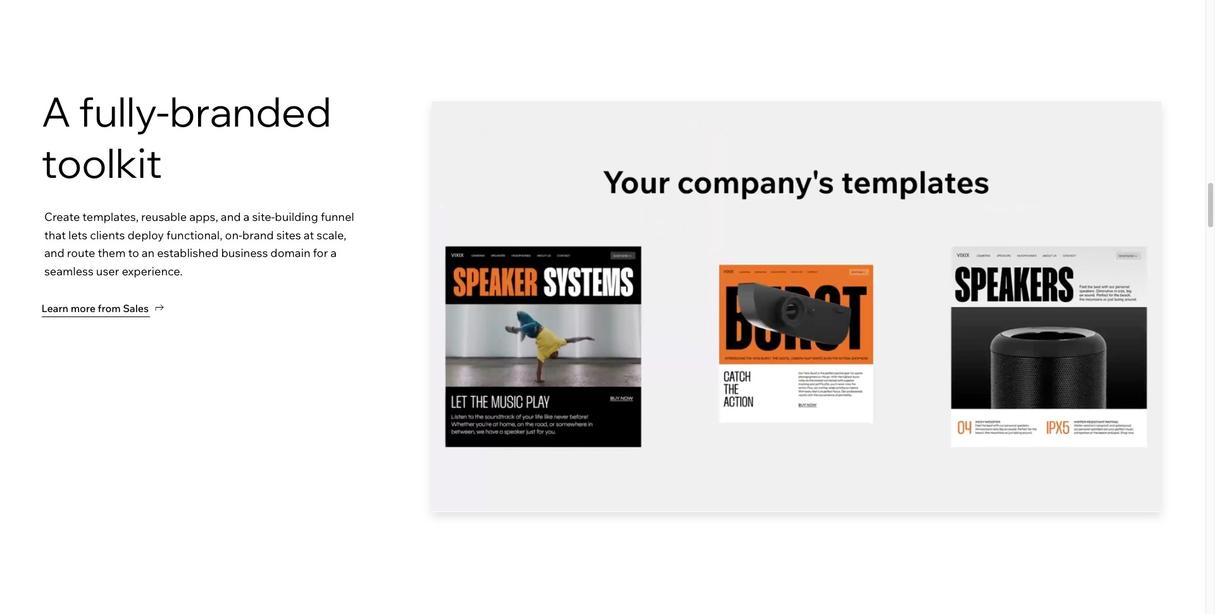 Task type: locate. For each thing, give the bounding box(es) containing it.
at
[[304, 228, 314, 242]]

a fully-branded toolkit
[[41, 86, 332, 188]]

business
[[221, 246, 268, 260]]

and
[[221, 209, 241, 224], [44, 246, 64, 260]]

create templates, reusable apps, and a site-building funnel that lets clients deploy functional, on-brand sites at scale, and route them to an established business domain for a seamless user experience.
[[44, 209, 354, 279]]

more
[[71, 302, 96, 314]]

a
[[243, 209, 250, 224], [331, 246, 337, 260]]

toolkit
[[41, 137, 162, 188]]

1 horizontal spatial a
[[331, 246, 337, 260]]

and up on-
[[221, 209, 241, 224]]

that
[[44, 228, 66, 242]]

deploy
[[128, 228, 164, 242]]

from
[[98, 302, 121, 314]]

and down the that
[[44, 246, 64, 260]]

scale,
[[317, 228, 347, 242]]

a
[[41, 86, 71, 137]]

0 horizontal spatial and
[[44, 246, 64, 260]]

brand
[[242, 228, 274, 242]]

create
[[44, 209, 80, 224]]

learn more from sales link
[[41, 298, 164, 318]]

experience.
[[122, 264, 183, 279]]

learn more from sales
[[41, 302, 149, 314]]

apps,
[[189, 209, 218, 224]]

sales
[[123, 302, 149, 314]]

fully-
[[79, 86, 170, 137]]

branded
[[170, 86, 332, 137]]

established
[[157, 246, 219, 260]]

an
[[142, 246, 155, 260]]

a left site-
[[243, 209, 250, 224]]

a right for
[[331, 246, 337, 260]]

1 horizontal spatial and
[[221, 209, 241, 224]]

0 vertical spatial a
[[243, 209, 250, 224]]

on-
[[225, 228, 242, 242]]



Task type: vqa. For each thing, say whether or not it's contained in the screenshot.
"route"
yes



Task type: describe. For each thing, give the bounding box(es) containing it.
site-
[[252, 209, 275, 224]]

functional,
[[167, 228, 223, 242]]

sites
[[276, 228, 301, 242]]

1 vertical spatial and
[[44, 246, 64, 260]]

seamless
[[44, 264, 94, 279]]

clients
[[90, 228, 125, 242]]

learn
[[41, 302, 68, 314]]

domain
[[271, 246, 311, 260]]

to
[[128, 246, 139, 260]]

route
[[67, 246, 95, 260]]

for
[[313, 246, 328, 260]]

reusable
[[141, 209, 187, 224]]

building
[[275, 209, 318, 224]]

user
[[96, 264, 119, 279]]

funnel
[[321, 209, 354, 224]]

them
[[98, 246, 126, 260]]

0 horizontal spatial a
[[243, 209, 250, 224]]

0 vertical spatial and
[[221, 209, 241, 224]]

templates,
[[83, 209, 139, 224]]

1 vertical spatial a
[[331, 246, 337, 260]]

lets
[[68, 228, 87, 242]]



